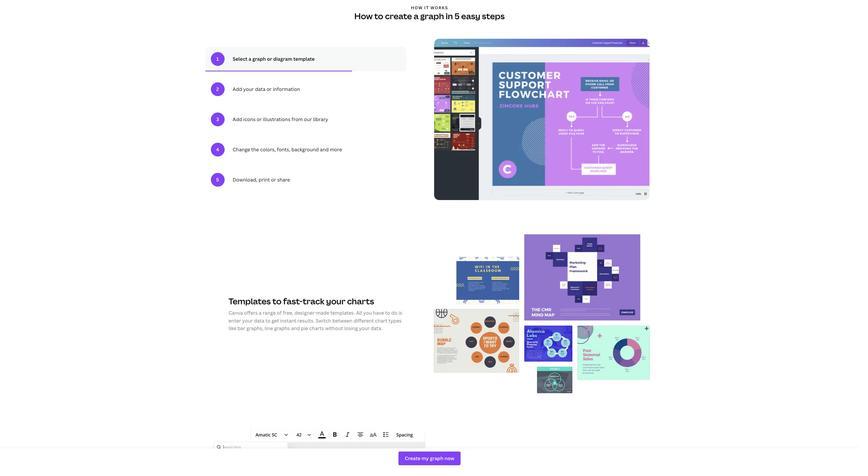 Task type: vqa. For each thing, say whether or not it's contained in the screenshot.
Instant
yes



Task type: describe. For each thing, give the bounding box(es) containing it.
the
[[251, 146, 259, 153]]

a inside how it works how to create a graph in 5 easy steps
[[414, 10, 419, 22]]

you
[[363, 310, 372, 316]]

templates.
[[331, 310, 355, 316]]

graphs
[[274, 325, 290, 331]]

chart
[[375, 317, 388, 324]]

download, print or share
[[233, 176, 290, 183]]

your down "offers"
[[242, 317, 253, 324]]

losing
[[344, 325, 358, 331]]

2
[[216, 86, 219, 92]]

between
[[333, 317, 353, 324]]

range
[[263, 310, 276, 316]]

canva
[[229, 310, 243, 316]]

our
[[304, 116, 312, 122]]

or right icons
[[257, 116, 262, 122]]

graphs,
[[247, 325, 264, 331]]

offers
[[244, 310, 258, 316]]

illustrations
[[263, 116, 291, 122]]

0 horizontal spatial charts
[[309, 325, 324, 331]]

bar
[[238, 325, 245, 331]]

do
[[391, 310, 398, 316]]

3
[[216, 116, 219, 122]]

0 horizontal spatial how
[[355, 10, 373, 22]]

is
[[399, 310, 402, 316]]

different
[[354, 317, 374, 324]]

diagram
[[273, 56, 292, 62]]

templates to fast-track your charts canva offers a range of free, designer-made templates. all you have to do is enter your data to get instant results. switch between different chart types like bar graphs, line graphs and pie charts without losing your data.
[[229, 295, 402, 331]]

in
[[446, 10, 453, 22]]

change the colors, fonts, background and more
[[233, 146, 342, 153]]

types
[[389, 317, 402, 324]]

add icons or illustrations from our library
[[233, 116, 328, 122]]

have
[[373, 310, 384, 316]]

data.
[[371, 325, 383, 331]]

template
[[294, 56, 315, 62]]

1 horizontal spatial charts
[[347, 295, 374, 307]]

select a graph or diagram template
[[233, 56, 315, 62]]

0 vertical spatial data
[[255, 86, 266, 92]]

like
[[229, 325, 236, 331]]

of
[[277, 310, 282, 316]]

fonts,
[[277, 146, 290, 153]]

add for add icons or illustrations from our library
[[233, 116, 242, 122]]

works
[[431, 5, 448, 11]]

enter
[[229, 317, 241, 324]]

your up icons
[[243, 86, 254, 92]]

share
[[277, 176, 290, 183]]

1 horizontal spatial how
[[411, 5, 423, 11]]

or left information
[[267, 86, 272, 92]]

background
[[292, 146, 319, 153]]

to up of
[[273, 295, 282, 307]]

steps
[[482, 10, 505, 22]]

fast-
[[283, 295, 303, 307]]

1 vertical spatial graph
[[253, 56, 266, 62]]

or left diagram
[[267, 56, 272, 62]]

information
[[273, 86, 300, 92]]

pie
[[301, 325, 308, 331]]



Task type: locate. For each thing, give the bounding box(es) containing it.
1 horizontal spatial and
[[320, 146, 329, 153]]

download,
[[233, 176, 258, 183]]

get
[[272, 317, 279, 324]]

and inside the templates to fast-track your charts canva offers a range of free, designer-made templates. all you have to do is enter your data to get instant results. switch between different chart types like bar graphs, line graphs and pie charts without losing your data.
[[291, 325, 300, 331]]

results.
[[298, 317, 315, 324]]

your
[[243, 86, 254, 92], [326, 295, 346, 307], [242, 317, 253, 324], [359, 325, 370, 331]]

your down the different
[[359, 325, 370, 331]]

switch
[[316, 317, 331, 324]]

without
[[325, 325, 343, 331]]

5 inside how it works how to create a graph in 5 easy steps
[[455, 10, 460, 22]]

0 horizontal spatial and
[[291, 325, 300, 331]]

to left get
[[266, 317, 271, 324]]

library
[[313, 116, 328, 122]]

or right print
[[271, 176, 276, 183]]

data inside the templates to fast-track your charts canva offers a range of free, designer-made templates. all you have to do is enter your data to get instant results. switch between different chart types like bar graphs, line graphs and pie charts without losing your data.
[[254, 317, 265, 324]]

2 add from the top
[[233, 116, 242, 122]]

to left do
[[385, 310, 390, 316]]

add right '2' on the left top
[[233, 86, 242, 92]]

add left icons
[[233, 116, 242, 122]]

0 vertical spatial 5
[[455, 10, 460, 22]]

1 horizontal spatial 5
[[455, 10, 460, 22]]

to
[[375, 10, 384, 22], [273, 295, 282, 307], [385, 310, 390, 316], [266, 317, 271, 324]]

0 vertical spatial graph
[[420, 10, 444, 22]]

1 horizontal spatial graph
[[420, 10, 444, 22]]

0 vertical spatial charts
[[347, 295, 374, 307]]

2 horizontal spatial a
[[414, 10, 419, 22]]

a left it on the left of page
[[414, 10, 419, 22]]

graph right select
[[253, 56, 266, 62]]

5
[[455, 10, 460, 22], [216, 176, 219, 183]]

data up graphs,
[[254, 317, 265, 324]]

and left pie
[[291, 325, 300, 331]]

a inside the templates to fast-track your charts canva offers a range of free, designer-made templates. all you have to do is enter your data to get instant results. switch between different chart types like bar graphs, line graphs and pie charts without losing your data.
[[259, 310, 262, 316]]

charts
[[347, 295, 374, 307], [309, 325, 324, 331]]

or
[[267, 56, 272, 62], [267, 86, 272, 92], [257, 116, 262, 122], [271, 176, 276, 183]]

add for add your data or information
[[233, 86, 242, 92]]

add your data or information
[[233, 86, 300, 92]]

0 horizontal spatial graph
[[253, 56, 266, 62]]

how it works how to create a graph in 5 easy steps
[[355, 5, 505, 22]]

a right select
[[249, 56, 251, 62]]

made
[[316, 310, 329, 316]]

instant
[[280, 317, 297, 324]]

to left the create
[[375, 10, 384, 22]]

1 vertical spatial charts
[[309, 325, 324, 331]]

5 right the 'in'
[[455, 10, 460, 22]]

5 left download,
[[216, 176, 219, 183]]

charts up all
[[347, 295, 374, 307]]

data
[[255, 86, 266, 92], [254, 317, 265, 324]]

0 horizontal spatial 5
[[216, 176, 219, 183]]

graph
[[420, 10, 444, 22], [253, 56, 266, 62]]

1
[[216, 56, 219, 62]]

it
[[424, 5, 429, 11]]

a
[[414, 10, 419, 22], [249, 56, 251, 62], [259, 310, 262, 316]]

colors,
[[260, 146, 276, 153]]

data left information
[[255, 86, 266, 92]]

track
[[303, 295, 325, 307]]

a left "range"
[[259, 310, 262, 316]]

from
[[292, 116, 303, 122]]

easy
[[461, 10, 481, 22]]

add
[[233, 86, 242, 92], [233, 116, 242, 122]]

1 horizontal spatial a
[[259, 310, 262, 316]]

templates
[[229, 295, 271, 307]]

change
[[233, 146, 250, 153]]

1 vertical spatial 5
[[216, 176, 219, 183]]

4
[[216, 146, 219, 153]]

1 vertical spatial a
[[249, 56, 251, 62]]

1 add from the top
[[233, 86, 242, 92]]

your up templates.
[[326, 295, 346, 307]]

and left more
[[320, 146, 329, 153]]

designer-
[[295, 310, 316, 316]]

1 vertical spatial data
[[254, 317, 265, 324]]

0 vertical spatial add
[[233, 86, 242, 92]]

more
[[330, 146, 342, 153]]

1 vertical spatial and
[[291, 325, 300, 331]]

charts down switch
[[309, 325, 324, 331]]

0 vertical spatial a
[[414, 10, 419, 22]]

icons
[[243, 116, 256, 122]]

2 vertical spatial a
[[259, 310, 262, 316]]

print
[[259, 176, 270, 183]]

1 vertical spatial add
[[233, 116, 242, 122]]

create
[[385, 10, 412, 22]]

graph inside how it works how to create a graph in 5 easy steps
[[420, 10, 444, 22]]

all
[[356, 310, 362, 316]]

0 horizontal spatial a
[[249, 56, 251, 62]]

line
[[265, 325, 273, 331]]

0 vertical spatial and
[[320, 146, 329, 153]]

how
[[411, 5, 423, 11], [355, 10, 373, 22]]

and
[[320, 146, 329, 153], [291, 325, 300, 331]]

to inside how it works how to create a graph in 5 easy steps
[[375, 10, 384, 22]]

select
[[233, 56, 248, 62]]

graph left the 'in'
[[420, 10, 444, 22]]

free,
[[283, 310, 294, 316]]



